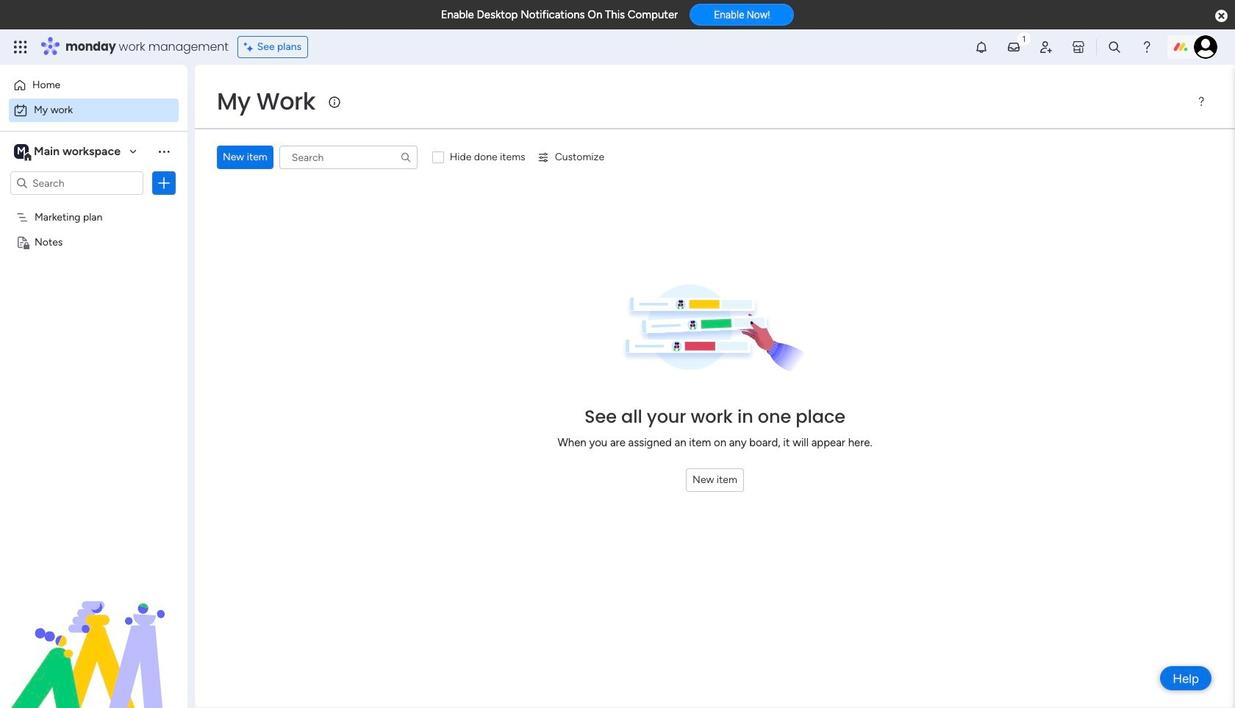 Task type: locate. For each thing, give the bounding box(es) containing it.
options image
[[157, 176, 171, 191]]

welcome to my work feature image image
[[622, 284, 808, 374]]

dapulse close image
[[1216, 9, 1228, 24]]

Search in workspace field
[[31, 175, 123, 192]]

list box
[[0, 201, 188, 453]]

0 vertical spatial option
[[9, 74, 179, 97]]

1 vertical spatial option
[[9, 99, 179, 122]]

search image
[[400, 152, 412, 163]]

invite members image
[[1039, 40, 1054, 54]]

None search field
[[279, 146, 418, 169]]

help image
[[1140, 40, 1155, 54]]

2 vertical spatial option
[[0, 203, 188, 206]]

workspace image
[[14, 143, 29, 160]]

workspace selection element
[[14, 143, 123, 162]]

lottie animation element
[[0, 560, 188, 708]]

option
[[9, 74, 179, 97], [9, 99, 179, 122], [0, 203, 188, 206]]

Filter dashboard by text search field
[[279, 146, 418, 169]]

lottie animation image
[[0, 560, 188, 708]]



Task type: describe. For each thing, give the bounding box(es) containing it.
monday marketplace image
[[1072, 40, 1086, 54]]

see plans image
[[244, 39, 257, 55]]

search everything image
[[1108, 40, 1122, 54]]

menu image
[[1196, 96, 1208, 107]]

notifications image
[[975, 40, 989, 54]]

kendall parks image
[[1195, 35, 1218, 59]]

1 image
[[1018, 30, 1031, 47]]

select product image
[[13, 40, 28, 54]]

update feed image
[[1007, 40, 1022, 54]]

workspace options image
[[157, 144, 171, 159]]

private board image
[[15, 235, 29, 249]]



Task type: vqa. For each thing, say whether or not it's contained in the screenshot.
'field' on the top of the page
no



